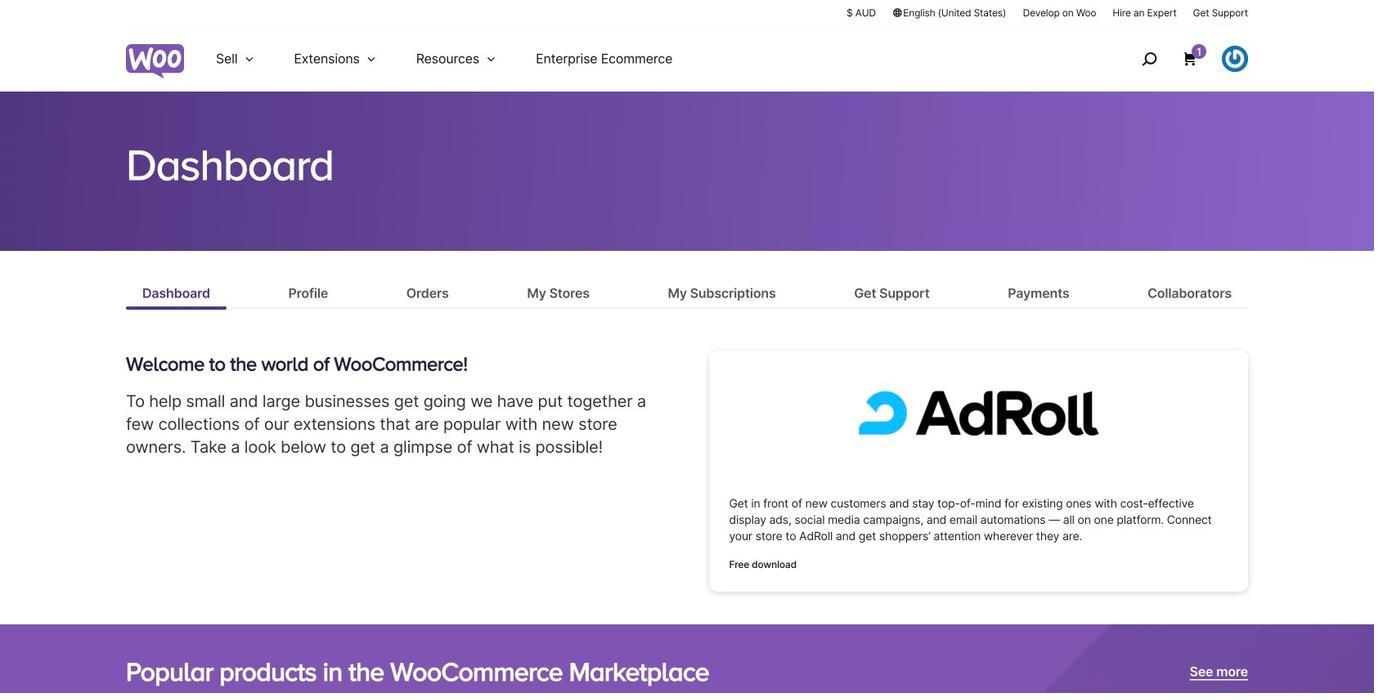 Task type: locate. For each thing, give the bounding box(es) containing it.
search image
[[1137, 46, 1163, 72]]

service navigation menu element
[[1107, 32, 1249, 86]]

open account menu image
[[1222, 46, 1249, 72]]



